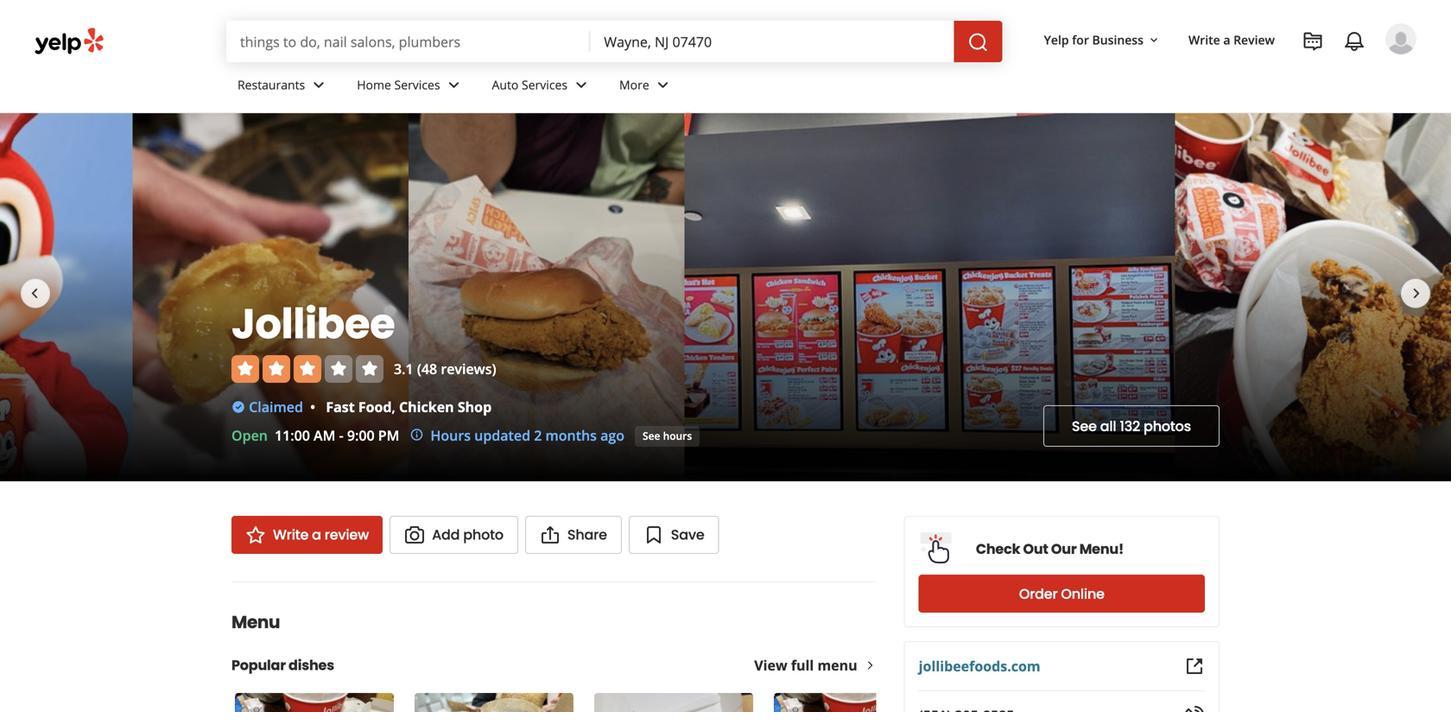 Task type: vqa. For each thing, say whether or not it's contained in the screenshot.
hours
yes



Task type: locate. For each thing, give the bounding box(es) containing it.
1 vertical spatial write
[[273, 525, 309, 544]]

3 photo of jollibee - east rutherford, nj, us. image from the left
[[409, 113, 685, 481]]

menu
[[232, 610, 280, 634]]

fried chicken image
[[235, 693, 394, 712]]

chicken shop link
[[399, 398, 492, 416]]

see
[[1072, 417, 1097, 436], [643, 429, 661, 443]]

hours
[[431, 426, 471, 445]]

2 24 chevron down v2 image from the left
[[444, 75, 465, 95]]

popular
[[232, 656, 286, 675]]

home services link
[[343, 62, 478, 112]]

add photo link
[[390, 516, 518, 554]]

4 24 chevron down v2 image from the left
[[653, 75, 674, 95]]

search image
[[968, 32, 989, 53]]

2 none field from the left
[[591, 21, 955, 62]]

0 vertical spatial a
[[1224, 32, 1231, 48]]

review
[[325, 525, 369, 544]]

a for review
[[1224, 32, 1231, 48]]

open 11:00 am - 9:00 pm
[[232, 426, 400, 445]]

0 vertical spatial write
[[1189, 32, 1221, 48]]

None field
[[226, 21, 591, 62], [591, 21, 955, 62]]

write
[[1189, 32, 1221, 48], [273, 525, 309, 544]]

1 none field from the left
[[226, 21, 591, 62]]

fast
[[326, 398, 355, 416]]

1 24 chevron down v2 image from the left
[[309, 75, 329, 95]]

services inside auto services link
[[522, 77, 568, 93]]

see for see hours
[[643, 429, 661, 443]]

auto services link
[[478, 62, 606, 112]]

1 horizontal spatial services
[[522, 77, 568, 93]]

things to do, nail salons, plumbers text field
[[226, 21, 591, 62]]

24 chevron down v2 image inside auto services link
[[571, 75, 592, 95]]

address, neighborhood, city, state or zip text field
[[591, 21, 955, 62]]

1 services from the left
[[395, 77, 440, 93]]

None search field
[[226, 21, 1003, 62]]

order online
[[1020, 584, 1105, 604]]

a
[[1224, 32, 1231, 48], [312, 525, 321, 544]]

24 chevron down v2 image inside 'home services' link
[[444, 75, 465, 95]]

-
[[339, 426, 344, 445]]

services right home
[[395, 77, 440, 93]]

view full menu
[[755, 656, 858, 675]]

1 horizontal spatial see
[[1072, 417, 1097, 436]]

home services
[[357, 77, 440, 93]]

photo of jollibee - east rutherford, nj, us. image
[[0, 113, 133, 481], [133, 113, 409, 481], [409, 113, 685, 481], [685, 113, 1176, 481], [1176, 113, 1452, 481]]

24 chevron down v2 image inside more "link"
[[653, 75, 674, 95]]

1 horizontal spatial write
[[1189, 32, 1221, 48]]

11:00
[[275, 426, 310, 445]]

chicken
[[399, 398, 454, 416]]

yelp for business
[[1044, 32, 1144, 48]]

restaurants link
[[224, 62, 343, 112]]

0 horizontal spatial services
[[395, 77, 440, 93]]

write right the 24 star v2 icon
[[273, 525, 309, 544]]

services
[[395, 77, 440, 93], [522, 77, 568, 93]]

check
[[976, 539, 1021, 559]]

auto
[[492, 77, 519, 93]]

16 claim filled v2 image
[[232, 400, 245, 414]]

2 photo of jollibee - east rutherford, nj, us. image from the left
[[133, 113, 409, 481]]

hours
[[663, 429, 692, 443]]

1 vertical spatial a
[[312, 525, 321, 544]]

months
[[546, 426, 597, 445]]

24 chevron down v2 image left auto
[[444, 75, 465, 95]]

auto services
[[492, 77, 568, 93]]

see all 132 photos
[[1072, 417, 1192, 436]]

write left review
[[1189, 32, 1221, 48]]

popular dishes
[[232, 656, 334, 675]]

1 horizontal spatial a
[[1224, 32, 1231, 48]]

open
[[232, 426, 268, 445]]

(48 reviews) link
[[417, 360, 497, 378]]

0 horizontal spatial write
[[273, 525, 309, 544]]

online
[[1062, 584, 1105, 604]]

24 chevron down v2 image right the auto services
[[571, 75, 592, 95]]

24 chevron down v2 image inside restaurants link
[[309, 75, 329, 95]]

yelp
[[1044, 32, 1070, 48]]

services for auto services
[[522, 77, 568, 93]]

updated
[[475, 426, 531, 445]]

24 chevron down v2 image
[[309, 75, 329, 95], [444, 75, 465, 95], [571, 75, 592, 95], [653, 75, 674, 95]]

previous image
[[24, 283, 45, 304]]

3.1 star rating image
[[232, 355, 384, 383]]

write inside user actions element
[[1189, 32, 1221, 48]]

food
[[358, 398, 392, 416]]

1 photo of jollibee - east rutherford, nj, us. image from the left
[[0, 113, 133, 481]]

24 chevron down v2 image right more
[[653, 75, 674, 95]]

(48
[[417, 360, 437, 378]]

ago
[[601, 426, 625, 445]]

add photo
[[432, 525, 504, 544]]

services inside 'home services' link
[[395, 77, 440, 93]]

peach mango pie image
[[415, 693, 574, 712]]

info alert
[[410, 425, 625, 446]]

3.1
[[394, 360, 414, 378]]

business
[[1093, 32, 1144, 48]]

24 save outline v2 image
[[644, 525, 664, 545]]

2 services from the left
[[522, 77, 568, 93]]

24 phone v2 image
[[1185, 705, 1206, 712]]

fast food , chicken shop
[[326, 398, 492, 416]]

notifications image
[[1345, 31, 1365, 52]]

all
[[1101, 417, 1117, 436]]

see left hours
[[643, 429, 661, 443]]

jollibeefoods.com
[[919, 657, 1041, 675]]

3 24 chevron down v2 image from the left
[[571, 75, 592, 95]]

24 chevron down v2 image right restaurants
[[309, 75, 329, 95]]

none field address, neighborhood, city, state or zip
[[591, 21, 955, 62]]

share
[[568, 525, 607, 544]]

for
[[1073, 32, 1090, 48]]

5 photo of jollibee - east rutherford, nj, us. image from the left
[[1176, 113, 1452, 481]]

see left all
[[1072, 417, 1097, 436]]

user actions element
[[1031, 22, 1442, 128]]

write a review
[[273, 525, 369, 544]]

services right auto
[[522, 77, 568, 93]]

pm
[[378, 426, 400, 445]]

0 horizontal spatial a
[[312, 525, 321, 544]]

0 horizontal spatial see
[[643, 429, 661, 443]]



Task type: describe. For each thing, give the bounding box(es) containing it.
view
[[755, 656, 788, 675]]

write for write a review
[[1189, 32, 1221, 48]]

order online link
[[919, 575, 1206, 613]]

,
[[392, 398, 396, 416]]

home
[[357, 77, 391, 93]]

16 info v2 image
[[410, 428, 424, 442]]

24 chevron down v2 image for auto services
[[571, 75, 592, 95]]

photos
[[1144, 417, 1192, 436]]

write a review link
[[1182, 24, 1283, 55]]

view full menu link
[[755, 656, 877, 675]]

add
[[432, 525, 460, 544]]

fast food link
[[326, 398, 392, 416]]

write a review link
[[232, 516, 383, 554]]

full
[[791, 656, 814, 675]]

projects image
[[1303, 31, 1324, 52]]

24 star v2 image
[[245, 525, 266, 545]]

write for write a review
[[273, 525, 309, 544]]

order
[[1020, 584, 1058, 604]]

24 camera v2 image
[[405, 525, 425, 545]]

24 chevron down v2 image for home services
[[444, 75, 465, 95]]

our
[[1052, 539, 1077, 559]]

24 chevron down v2 image for restaurants
[[309, 75, 329, 95]]

see for see all 132 photos
[[1072, 417, 1097, 436]]

yelp for business button
[[1038, 24, 1168, 55]]

photo
[[463, 525, 504, 544]]

menu element
[[204, 582, 937, 712]]

menu!
[[1080, 539, 1124, 559]]

24 share v2 image
[[540, 525, 561, 545]]

4 photo of jollibee - east rutherford, nj, us. image from the left
[[685, 113, 1176, 481]]

dishes
[[289, 656, 334, 675]]

a for review
[[312, 525, 321, 544]]

check out our menu!
[[976, 539, 1124, 559]]

132
[[1120, 417, 1141, 436]]

see hours link
[[635, 426, 700, 447]]

next image
[[1407, 283, 1428, 304]]

save
[[671, 525, 705, 544]]

jollibee
[[232, 295, 395, 353]]

more
[[620, 77, 650, 93]]

write a review
[[1189, 32, 1276, 48]]

16 chevron down v2 image
[[1148, 33, 1161, 47]]

claimed
[[249, 398, 303, 416]]

more link
[[606, 62, 688, 112]]

24 external link v2 image
[[1185, 656, 1206, 677]]

review
[[1234, 32, 1276, 48]]

reviews)
[[441, 360, 497, 378]]

jollibeefoods.com link
[[919, 657, 1041, 675]]

shop
[[458, 398, 492, 416]]

see hours
[[643, 429, 692, 443]]

out
[[1024, 539, 1049, 559]]

none field things to do, nail salons, plumbers
[[226, 21, 591, 62]]

save button
[[629, 516, 720, 554]]

business categories element
[[224, 62, 1417, 112]]

14 chevron right outline image
[[865, 659, 877, 672]]

gary o. image
[[1386, 23, 1417, 54]]

services for home services
[[395, 77, 440, 93]]

3.1 (48 reviews)
[[394, 360, 497, 378]]

9:00
[[347, 426, 375, 445]]

restaurants
[[238, 77, 305, 93]]

24 chevron down v2 image for more
[[653, 75, 674, 95]]

spicy chicken sandwich image
[[595, 693, 754, 712]]

share button
[[525, 516, 622, 554]]

2
[[534, 426, 542, 445]]

hours updated 2 months ago
[[431, 426, 625, 445]]

am
[[314, 426, 336, 445]]

see all 132 photos link
[[1044, 405, 1220, 447]]

menu
[[818, 656, 858, 675]]

pineapple quencher image
[[774, 693, 933, 712]]



